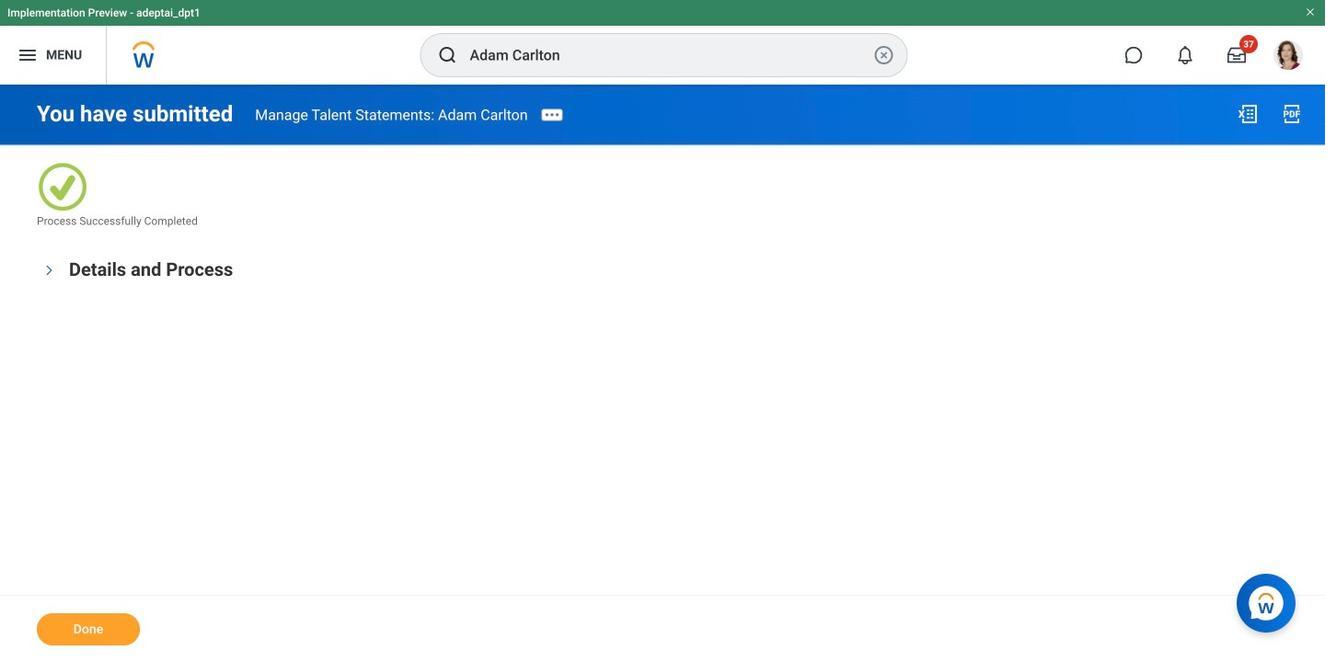 Task type: vqa. For each thing, say whether or not it's contained in the screenshot.
&
no



Task type: describe. For each thing, give the bounding box(es) containing it.
search image
[[437, 44, 459, 66]]

close environment banner image
[[1305, 6, 1316, 17]]

chevron down image
[[43, 260, 56, 282]]



Task type: locate. For each thing, give the bounding box(es) containing it.
justify image
[[17, 44, 39, 66]]

x circle image
[[873, 44, 895, 66]]

export to excel image
[[1237, 103, 1259, 125]]

inbox large image
[[1228, 46, 1246, 64]]

view printable version (pdf) image
[[1281, 103, 1303, 125]]

profile logan mcneil image
[[1274, 40, 1303, 74]]

notifications large image
[[1176, 46, 1194, 64]]

Search Workday  search field
[[470, 35, 869, 75]]

main content
[[0, 85, 1325, 663]]

banner
[[0, 0, 1325, 85]]



